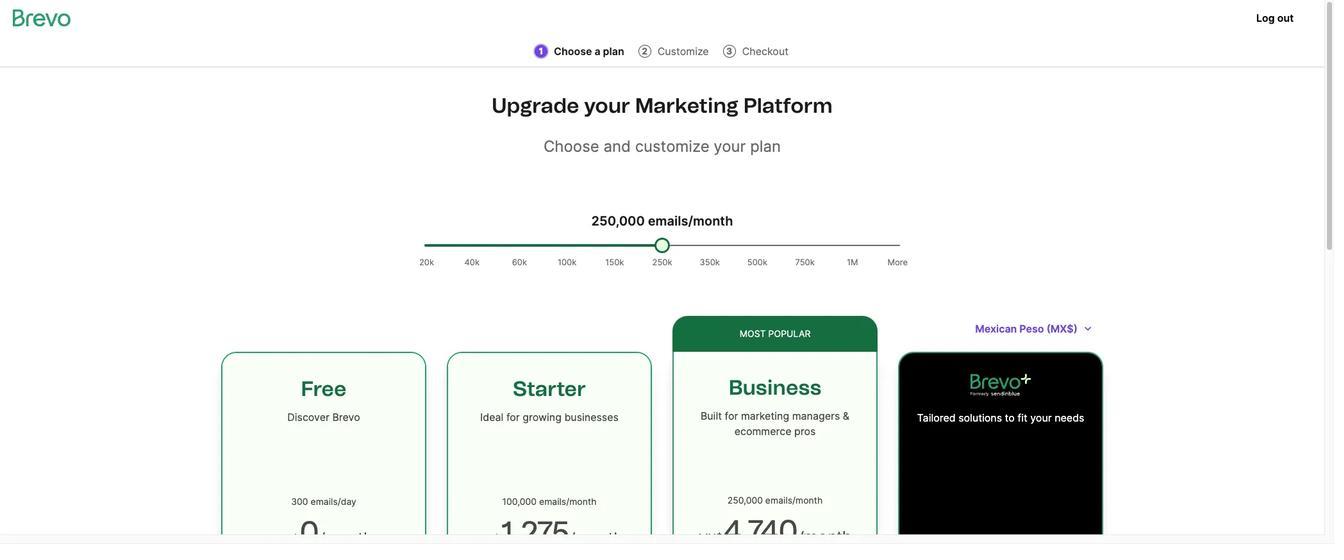 Task type: locate. For each thing, give the bounding box(es) containing it.
to
[[1005, 412, 1015, 424]]

1 vertical spatial 250,000
[[728, 495, 763, 506]]

0 horizontal spatial 250,000
[[591, 214, 645, 229]]

0 horizontal spatial for
[[506, 411, 520, 424]]

emails for free
[[311, 496, 338, 507]]

your
[[584, 94, 630, 118], [714, 137, 746, 156], [1030, 412, 1052, 424]]

most popular
[[740, 328, 811, 339]]

month for starter
[[569, 496, 597, 507]]

0 vertical spatial plan
[[603, 45, 624, 58]]

0 horizontal spatial month
[[569, 496, 597, 507]]

for for starter
[[506, 411, 520, 424]]

starter
[[513, 377, 586, 401]]

1 horizontal spatial for
[[725, 410, 738, 423]]

1 horizontal spatial your
[[714, 137, 746, 156]]

slider
[[655, 238, 670, 253]]

3
[[726, 46, 732, 56]]

250k
[[652, 257, 672, 267]]

for right ideal
[[506, 411, 520, 424]]

tailored
[[917, 412, 956, 424]]

0 vertical spatial 250,000 emails / month
[[591, 214, 733, 229]]

businesses
[[564, 411, 619, 424]]

out
[[1277, 12, 1294, 24]]

plan right a
[[603, 45, 624, 58]]

1 horizontal spatial 250,000
[[728, 495, 763, 506]]

marketing
[[635, 94, 739, 118]]

0 horizontal spatial plan
[[603, 45, 624, 58]]

2 horizontal spatial your
[[1030, 412, 1052, 424]]

/ for free
[[338, 496, 341, 507]]

upgrade your marketing platform
[[492, 94, 833, 118]]

built for marketing managers & ecommerce pros
[[701, 410, 850, 438]]

&
[[843, 410, 850, 423]]

/ for starter
[[566, 496, 569, 507]]

brevo
[[332, 411, 360, 424]]

1 horizontal spatial plan
[[750, 137, 781, 156]]

0 vertical spatial choose
[[554, 45, 592, 58]]

250,000
[[591, 214, 645, 229], [728, 495, 763, 506]]

month
[[693, 214, 733, 229], [796, 495, 823, 506], [569, 496, 597, 507]]

choose and customize your plan
[[544, 137, 781, 156]]

emails for business
[[765, 495, 792, 506]]

pros
[[794, 425, 816, 438]]

2 horizontal spatial month
[[796, 495, 823, 506]]

choose left a
[[554, 45, 592, 58]]

mexican
[[975, 322, 1017, 335]]

your right the fit
[[1030, 412, 1052, 424]]

solutions
[[959, 412, 1002, 424]]

log out button
[[1246, 5, 1304, 31]]

and
[[604, 137, 631, 156]]

for
[[725, 410, 738, 423], [506, 411, 520, 424]]

checkout
[[742, 45, 789, 58]]

plan
[[603, 45, 624, 58], [750, 137, 781, 156]]

0 vertical spatial 250,000
[[591, 214, 645, 229]]

your right customize
[[714, 137, 746, 156]]

free
[[301, 377, 346, 401]]

plan down platform
[[750, 137, 781, 156]]

growing
[[523, 411, 562, 424]]

250,000 emails / month
[[591, 214, 733, 229], [728, 495, 823, 506]]

for right built
[[725, 410, 738, 423]]

for inside built for marketing managers & ecommerce pros
[[725, 410, 738, 423]]

emails for starter
[[539, 496, 566, 507]]

log
[[1256, 12, 1275, 24]]

1
[[539, 46, 543, 56]]

60k
[[512, 257, 527, 267]]

0 vertical spatial your
[[584, 94, 630, 118]]

2 vertical spatial your
[[1030, 412, 1052, 424]]

750k
[[795, 257, 815, 267]]

choose for 1
[[554, 45, 592, 58]]

300
[[291, 496, 308, 507]]

discover
[[287, 411, 330, 424]]

1 vertical spatial plan
[[750, 137, 781, 156]]

choose
[[554, 45, 592, 58], [544, 137, 599, 156]]

/
[[688, 214, 693, 229], [792, 495, 796, 506], [338, 496, 341, 507], [566, 496, 569, 507]]

mexican peso (mx$)
[[975, 322, 1078, 335]]

more
[[888, 257, 908, 267]]

day
[[341, 496, 356, 507]]

choose left the and
[[544, 137, 599, 156]]

1m
[[847, 257, 858, 267]]

emails
[[648, 214, 688, 229], [765, 495, 792, 506], [311, 496, 338, 507], [539, 496, 566, 507]]

1 vertical spatial choose
[[544, 137, 599, 156]]

1 vertical spatial 250,000 emails / month
[[728, 495, 823, 506]]

your up the and
[[584, 94, 630, 118]]

log out
[[1256, 12, 1294, 24]]



Task type: vqa. For each thing, say whether or not it's contained in the screenshot.


Task type: describe. For each thing, give the bounding box(es) containing it.
1 vertical spatial your
[[714, 137, 746, 156]]

choose a plan
[[554, 45, 624, 58]]

500k
[[747, 257, 767, 267]]

/ for business
[[792, 495, 796, 506]]

300 emails / day
[[291, 496, 356, 507]]

ideal
[[480, 411, 504, 424]]

2
[[642, 46, 648, 56]]

ideal for growing businesses
[[480, 411, 619, 424]]

business
[[729, 376, 821, 400]]

100k
[[558, 257, 577, 267]]

customize
[[635, 137, 709, 156]]

40k
[[464, 257, 480, 267]]

built
[[701, 410, 722, 423]]

1 horizontal spatial month
[[693, 214, 733, 229]]

needs
[[1055, 412, 1084, 424]]

marketing
[[741, 410, 789, 423]]

customize
[[658, 45, 709, 58]]

most
[[740, 328, 766, 339]]

discover brevo
[[287, 411, 360, 424]]

upgrade
[[492, 94, 579, 118]]

100,000
[[502, 496, 537, 507]]

150k
[[605, 257, 624, 267]]

fit
[[1018, 412, 1028, 424]]

tailored solutions to fit your needs
[[917, 412, 1084, 424]]

peso
[[1020, 322, 1044, 335]]

mexican peso (mx$) button
[[965, 316, 1103, 342]]

0 horizontal spatial your
[[584, 94, 630, 118]]

for for business
[[725, 410, 738, 423]]

choose for upgrade your marketing platform
[[544, 137, 599, 156]]

20k
[[419, 257, 434, 267]]

managers
[[792, 410, 840, 423]]

100,000 emails / month
[[502, 496, 597, 507]]

popular
[[768, 328, 811, 339]]

ecommerce
[[735, 425, 792, 438]]

350k
[[700, 257, 720, 267]]

month for business
[[796, 495, 823, 506]]

a
[[595, 45, 600, 58]]

platform
[[743, 94, 833, 118]]

(mx$)
[[1047, 322, 1078, 335]]



